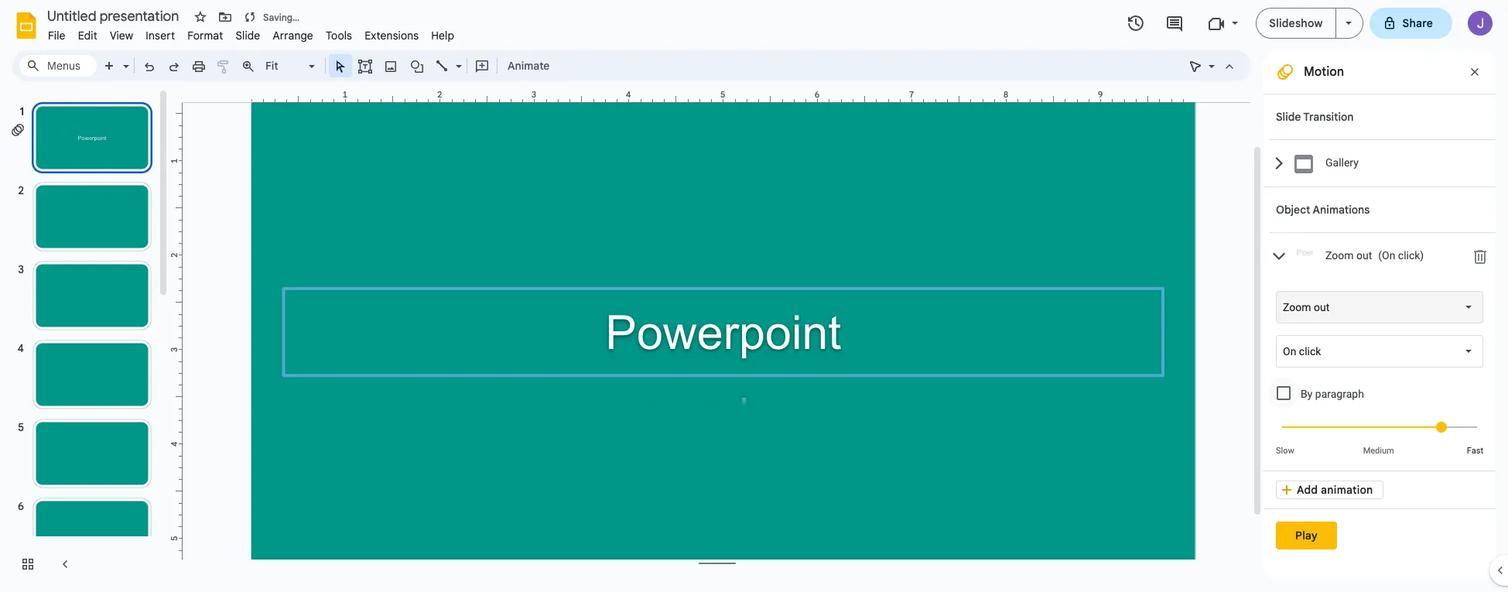 Task type: locate. For each thing, give the bounding box(es) containing it.
0 horizontal spatial zoom
[[1283, 301, 1311, 313]]

out inside option
[[1314, 301, 1330, 313]]

play
[[1295, 529, 1318, 542]]

saved to drive
[[263, 11, 327, 23]]

zoom out (on click)
[[1326, 249, 1424, 262]]

insert
[[146, 29, 175, 43]]

out up the click
[[1314, 301, 1330, 313]]

By paragraph checkbox
[[1277, 386, 1291, 400]]

fast button
[[1467, 446, 1483, 456]]

navigation inside motion application
[[0, 87, 170, 592]]

slide inside menu item
[[236, 29, 260, 43]]

1 horizontal spatial slide
[[1276, 110, 1301, 124]]

Menus field
[[19, 55, 97, 77]]

animate
[[508, 59, 550, 73]]

play button
[[1276, 522, 1337, 549]]

gallery
[[1326, 156, 1359, 169]]

motion section
[[1264, 50, 1496, 580]]

0 vertical spatial slide
[[236, 29, 260, 43]]

insert menu item
[[140, 26, 181, 45]]

1 vertical spatial slide
[[1276, 110, 1301, 124]]

slide menu item
[[229, 26, 267, 45]]

zoom inside option
[[1283, 301, 1311, 313]]

zoom up on click option
[[1283, 301, 1311, 313]]

arrange menu item
[[267, 26, 320, 45]]

tab containing zoom out
[[1270, 232, 1496, 279]]

out for zoom out (on click)
[[1357, 249, 1372, 262]]

animations
[[1313, 203, 1370, 217]]

menu bar containing file
[[42, 20, 461, 46]]

help
[[431, 29, 454, 43]]

slide inside motion section
[[1276, 110, 1301, 124]]

navigation
[[0, 87, 170, 592]]

0 horizontal spatial slide
[[236, 29, 260, 43]]

menu bar
[[42, 20, 461, 46]]

tools menu item
[[320, 26, 358, 45]]

1 horizontal spatial zoom
[[1326, 249, 1354, 262]]

tab panel
[[1268, 279, 1496, 471]]

tab panel containing zoom out
[[1268, 279, 1496, 471]]

slide transition
[[1276, 110, 1354, 124]]

slide left transition
[[1276, 110, 1301, 124]]

out for zoom out
[[1314, 301, 1330, 313]]

animate button
[[501, 54, 557, 77]]

to
[[292, 11, 301, 23]]

out
[[1357, 249, 1372, 262], [1314, 301, 1330, 313]]

1 vertical spatial zoom
[[1283, 301, 1311, 313]]

zoom down animations
[[1326, 249, 1354, 262]]

select line image
[[452, 56, 462, 61]]

add
[[1297, 483, 1318, 497]]

new slide with layout image
[[119, 56, 129, 61]]

extensions menu item
[[358, 26, 425, 45]]

extensions
[[365, 29, 419, 43]]

main toolbar
[[96, 54, 557, 77]]

duration element
[[1276, 409, 1483, 456]]

0 horizontal spatial out
[[1314, 301, 1330, 313]]

view
[[110, 29, 133, 43]]

menu bar inside menu bar banner
[[42, 20, 461, 46]]

format
[[187, 29, 223, 43]]

slide
[[236, 29, 260, 43], [1276, 110, 1301, 124]]

zoom for zoom out (on click)
[[1326, 249, 1354, 262]]

Zoom field
[[261, 55, 322, 77]]

medium button
[[1345, 446, 1413, 456]]

on
[[1283, 345, 1296, 358]]

saved to drive button
[[239, 6, 331, 28]]

Star checkbox
[[190, 6, 211, 28]]

1 vertical spatial out
[[1314, 301, 1330, 313]]

0 vertical spatial out
[[1357, 249, 1372, 262]]

out left (on
[[1357, 249, 1372, 262]]

object animations tab list
[[1264, 186, 1496, 471]]

out inside tab
[[1357, 249, 1372, 262]]

slide down saved to drive button
[[236, 29, 260, 43]]

saved
[[263, 11, 290, 23]]

mode and view toolbar
[[1183, 50, 1242, 81]]

0 vertical spatial zoom
[[1326, 249, 1354, 262]]

slider
[[1276, 409, 1483, 444]]

object
[[1276, 203, 1310, 217]]

1 horizontal spatial out
[[1357, 249, 1372, 262]]

medium
[[1363, 446, 1394, 456]]

zoom
[[1326, 249, 1354, 262], [1283, 301, 1311, 313]]

file menu item
[[42, 26, 72, 45]]

motion application
[[0, 0, 1508, 592]]

tab
[[1270, 232, 1496, 279]]

add animation button
[[1276, 481, 1383, 499]]

shape image
[[408, 55, 426, 77]]



Task type: vqa. For each thing, say whether or not it's contained in the screenshot.
the bottom in Fly in from bottom option
no



Task type: describe. For each thing, give the bounding box(es) containing it.
slide for slide transition
[[1276, 110, 1301, 124]]

zoom out list box
[[1276, 291, 1483, 323]]

on click
[[1283, 345, 1321, 358]]

edit
[[78, 29, 97, 43]]

live pointer settings image
[[1205, 56, 1215, 61]]

slider inside object animations tab list
[[1276, 409, 1483, 444]]

insert image image
[[382, 55, 400, 77]]

paragraph
[[1315, 388, 1364, 400]]

presentation options image
[[1345, 22, 1352, 25]]

tab inside object animations tab list
[[1270, 232, 1496, 279]]

gallery tab
[[1270, 139, 1496, 186]]

share button
[[1369, 8, 1453, 39]]

menu bar banner
[[0, 0, 1508, 592]]

add animation
[[1297, 483, 1373, 497]]

drive
[[304, 11, 327, 23]]

slow
[[1276, 446, 1294, 456]]

tools
[[326, 29, 352, 43]]

motion
[[1304, 64, 1344, 80]]

file
[[48, 29, 65, 43]]

click)
[[1398, 249, 1424, 262]]

arrange
[[273, 29, 313, 43]]

object animations
[[1276, 203, 1370, 217]]

edit menu item
[[72, 26, 104, 45]]

Rename text field
[[42, 6, 188, 25]]

slide for slide
[[236, 29, 260, 43]]

Zoom text field
[[263, 55, 306, 77]]

zoom for zoom out
[[1283, 301, 1311, 313]]

slideshow button
[[1256, 8, 1336, 39]]

help menu item
[[425, 26, 461, 45]]

by paragraph
[[1301, 388, 1364, 400]]

slow button
[[1276, 446, 1294, 456]]

fast
[[1467, 446, 1483, 456]]

by
[[1301, 388, 1313, 400]]

tab panel inside object animations tab list
[[1268, 279, 1496, 471]]

view menu item
[[104, 26, 140, 45]]

zoom out
[[1283, 301, 1330, 313]]

on click option
[[1283, 344, 1321, 359]]

slideshow
[[1269, 16, 1323, 30]]

animation
[[1321, 483, 1373, 497]]

format menu item
[[181, 26, 229, 45]]

click
[[1299, 345, 1321, 358]]

transition
[[1303, 110, 1354, 124]]

zoom out option
[[1283, 299, 1330, 315]]

(on
[[1378, 249, 1396, 262]]

share
[[1403, 16, 1433, 30]]



